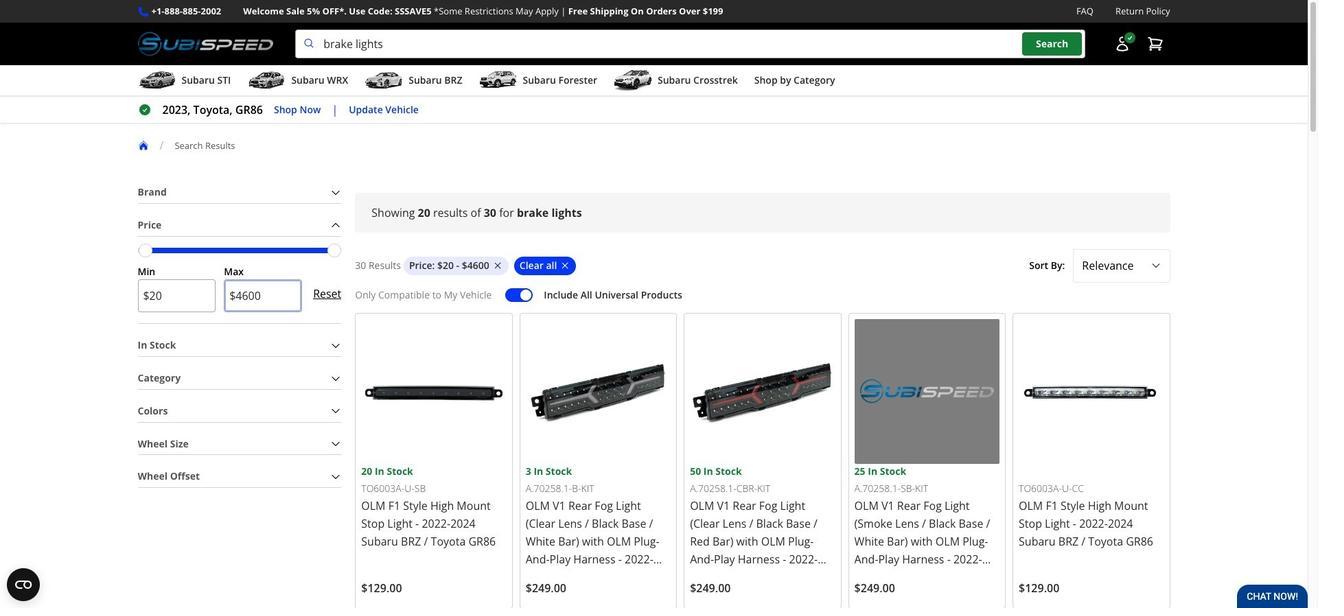 Task type: locate. For each thing, give the bounding box(es) containing it.
1 horizontal spatial olm f1 style high mount stop light - 2022-2024 subaru brz / toyota gr86 image
[[1019, 319, 1165, 464]]

None text field
[[138, 280, 216, 313], [224, 280, 302, 313], [138, 280, 216, 313], [224, 280, 302, 313]]

a subaru forester thumbnail image image
[[479, 70, 518, 91]]

olm f1 style high mount stop light - 2022-2024 subaru brz / toyota gr86 image
[[362, 319, 507, 464], [1019, 319, 1165, 464]]

a subaru brz thumbnail image image
[[365, 70, 403, 91]]

a subaru crosstrek thumbnail image image
[[614, 70, 653, 91]]

button image
[[1115, 36, 1131, 52]]

minimum slider
[[139, 244, 152, 257]]

0 horizontal spatial olm f1 style high mount stop light - 2022-2024 subaru brz / toyota gr86 image
[[362, 319, 507, 464]]

olm v1 rear fog light (clear lens / black base / white bar) with olm plug-and-play harness - 2022-2024 subaru brz / toyota gr86 image
[[526, 319, 671, 464]]



Task type: describe. For each thing, give the bounding box(es) containing it.
olm v1 rear fog light (smoke lens / black base / white bar) with olm plug-and-play harness - 2022-2024 subaru brz / toyota gr86 image
[[855, 319, 1000, 464]]

home image
[[138, 140, 149, 151]]

2 olm f1 style high mount stop light - 2022-2024 subaru brz / toyota gr86 image from the left
[[1019, 319, 1165, 464]]

a subaru sti thumbnail image image
[[138, 70, 176, 91]]

subispeed logo image
[[138, 30, 274, 58]]

olm v1 rear fog light (clear lens / black base / red bar) with olm plug-and-play harness - 2022-2024 subaru brz / toyota gr86 image
[[691, 319, 836, 464]]

open widget image
[[7, 569, 40, 602]]

1 olm f1 style high mount stop light - 2022-2024 subaru brz / toyota gr86 image from the left
[[362, 319, 507, 464]]

search input field
[[296, 30, 1086, 58]]

maximum slider
[[328, 244, 342, 257]]

a subaru wrx thumbnail image image
[[248, 70, 286, 91]]



Task type: vqa. For each thing, say whether or not it's contained in the screenshot.
MetaPay image
no



